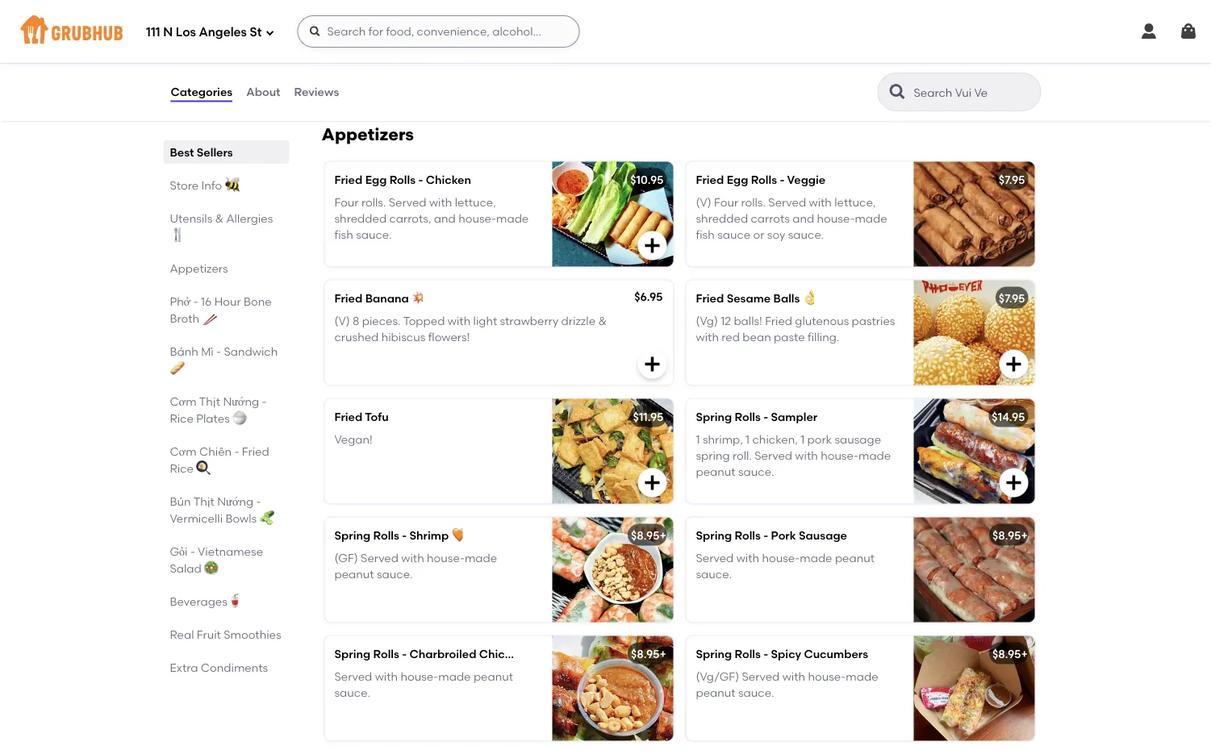 Task type: describe. For each thing, give the bounding box(es) containing it.
reviews button
[[293, 63, 340, 121]]

hour
[[214, 295, 241, 308]]

house- inside (vg/gf) served with house-made peanut sauce.
[[808, 670, 846, 684]]

fried egg rolls - chicken image
[[552, 162, 673, 267]]

peanut inside the 1 shrimp, 1 chicken, 1 pork sausage spring roll. served with house-made peanut sauce.
[[696, 465, 736, 479]]

house- inside four rolls. served with lettuce, shredded carrots, and house-made fish sauce.
[[458, 212, 496, 225]]

allergies
[[226, 211, 273, 225]]

sauce. inside (gf) served with house-made peanut sauce.
[[377, 568, 413, 581]]

spicy
[[771, 647, 801, 661]]

info
[[201, 178, 222, 192]]

spring rolls - pork sausage
[[696, 528, 847, 542]]

shellfish
[[334, 29, 395, 43]]

🧡
[[452, 528, 463, 542]]

four rolls. served with lettuce, shredded carrots, and house-made fish sauce.
[[334, 195, 529, 242]]

Search for food, convenience, alcohol... search field
[[297, 15, 580, 48]]

+ for 🧡
[[660, 528, 666, 542]]

sauce. inside (v) four rolls. served with lettuce, shredded carrots and house-made fish sauce or soy sauce.
[[788, 228, 824, 242]]

+ for chicken
[[660, 647, 666, 661]]

spring for spring rolls - shrimp 🧡
[[334, 528, 371, 542]]

fried for fried tofu
[[334, 410, 363, 423]]

spring rolls - shrimp 🧡
[[334, 528, 463, 542]]

pieces.
[[362, 314, 401, 328]]

$14.95
[[992, 410, 1025, 423]]

fried banana 💥
[[334, 291, 423, 305]]

with inside the 1 shrimp, 1 chicken, 1 pork sausage spring roll. served with house-made peanut sauce.
[[795, 449, 818, 463]]

store info 🐝 tab
[[170, 177, 283, 194]]

with inside four rolls. served with lettuce, shredded carrots, and house-made fish sauce.
[[429, 195, 452, 209]]

fried for fried egg rolls - chicken
[[334, 173, 363, 186]]

spring rolls - spicy cucumbers image
[[914, 636, 1035, 741]]

bánh
[[170, 345, 198, 358]]

+ for cucumbers
[[1021, 647, 1028, 661]]

peanut inside (vg/gf) served with house-made peanut sauce.
[[696, 686, 736, 700]]

sausage
[[835, 433, 881, 446]]

🍳
[[196, 462, 208, 475]]

rolls for spring rolls - charbroiled chicken
[[373, 647, 399, 661]]

plates
[[196, 412, 230, 425]]

- inside bún thịt nướng - vermicelli bowls 🥒
[[256, 495, 261, 508]]

nướng for bowls
[[217, 495, 253, 508]]

- left pork
[[764, 528, 768, 542]]

store info 🐝
[[170, 178, 236, 192]]

(gf) served with house-made peanut sauce.
[[334, 551, 497, 581]]

cơm chiên - fried rice 🍳
[[170, 445, 269, 475]]

sampler
[[771, 410, 818, 423]]

best
[[170, 145, 194, 159]]

real fruit smoothies tab
[[170, 626, 283, 643]]

phở - 16 hour bone broth 🥢 tab
[[170, 293, 283, 327]]

fried egg rolls - veggie image
[[914, 162, 1035, 267]]

balls!
[[734, 314, 762, 328]]

$7.95 for (v) four rolls. served with lettuce, shredded carrots and house-made fish sauce or soy sauce.
[[999, 173, 1025, 186]]

(v) 8 pieces. topped with light strawberry drizzle & crushed hibiscus flowers!
[[334, 314, 607, 344]]

served down spring rolls - charbroiled chicken
[[334, 670, 372, 684]]

$8.95 + for cucumbers
[[993, 647, 1028, 661]]

served inside (v) four rolls. served with lettuce, shredded carrots and house-made fish sauce or soy sauce.
[[768, 195, 806, 209]]

🥢
[[202, 311, 213, 325]]

Search Vui Ve search field
[[912, 85, 1036, 100]]

$11.95
[[633, 410, 664, 423]]

pastries
[[852, 314, 895, 328]]

served inside (gf) served with house-made peanut sauce.
[[361, 551, 399, 565]]

sellers
[[197, 145, 233, 159]]

- up 'chicken,'
[[764, 410, 768, 423]]

111 n los angeles st
[[146, 25, 262, 40]]

reviews
[[294, 85, 339, 99]]

spring rolls - sampler
[[696, 410, 818, 423]]

allergy
[[397, 29, 449, 43]]

categories
[[171, 85, 233, 99]]

spring rolls - pork sausage image
[[914, 518, 1035, 622]]

cơm for cơm thịt nướng - rice plates 🍚
[[170, 395, 197, 408]]

rolls up "carrots,"
[[389, 173, 416, 186]]

drizzle
[[561, 314, 596, 328]]

categories button
[[170, 63, 233, 121]]

vietnamese
[[198, 545, 263, 558]]

cơm thịt nướng - rice plates 🍚
[[170, 395, 267, 425]]

with inside (v) four rolls. served with lettuce, shredded carrots and house-made fish sauce or soy sauce.
[[809, 195, 832, 209]]

$8.95 for spring rolls - pork sausage
[[993, 528, 1021, 542]]

fried inside cơm chiên - fried rice 🍳
[[242, 445, 269, 458]]

with inside (vg) 12 balls! fried glutenous pastries with red bean paste filling.
[[696, 330, 719, 344]]

chicken for lettuce,
[[426, 173, 471, 186]]

spring for spring rolls - pork sausage
[[696, 528, 732, 542]]

fruit
[[197, 628, 221, 642]]

and inside (v) four rolls. served with lettuce, shredded carrots and house-made fish sauce or soy sauce.
[[793, 212, 814, 225]]

fried for fried egg rolls - veggie
[[696, 173, 724, 186]]

shrimp,
[[703, 433, 743, 446]]

house- down spring rolls - charbroiled chicken
[[401, 670, 438, 684]]

salad
[[170, 562, 202, 575]]

spring rolls - sampler image
[[914, 399, 1035, 504]]

- inside phở - 16 hour bone broth 🥢
[[193, 295, 198, 308]]

carrots
[[751, 212, 790, 225]]

real fruit smoothies
[[170, 628, 281, 642]]

about button
[[245, 63, 281, 121]]

svg image for $10.95
[[643, 236, 662, 255]]

with down spring rolls - pork sausage on the bottom of page
[[736, 551, 759, 565]]

fried sesame balls 👌
[[696, 291, 814, 305]]

(gf)
[[334, 551, 358, 565]]

soy
[[767, 228, 785, 242]]

broth
[[170, 311, 199, 325]]

svg image for $11.95
[[643, 473, 662, 492]]

spring for spring rolls - sampler
[[696, 410, 732, 423]]

n
[[163, 25, 173, 40]]

with inside (v) 8 pieces. topped with light strawberry drizzle & crushed hibiscus flowers!
[[448, 314, 471, 328]]

2 1 from the left
[[746, 433, 750, 446]]

crushed
[[334, 330, 379, 344]]

💥
[[412, 291, 423, 305]]

$8.95 + for chicken
[[631, 647, 666, 661]]

$8.95 + for sausage
[[993, 528, 1028, 542]]

cucumbers
[[804, 647, 868, 661]]

fried egg rolls - veggie
[[696, 173, 826, 186]]

extra
[[170, 661, 198, 675]]

(vg)
[[696, 314, 718, 328]]

made inside (v) four rolls. served with lettuce, shredded carrots and house-made fish sauce or soy sauce.
[[855, 212, 887, 225]]

(v) four rolls. served with lettuce, shredded carrots and house-made fish sauce or soy sauce.
[[696, 195, 887, 242]]

angeles
[[199, 25, 247, 40]]

thịt for bún
[[193, 495, 215, 508]]

🥒
[[259, 512, 271, 525]]

shellfish allergy 🐚❌ button
[[325, 18, 673, 91]]

1 1 from the left
[[696, 433, 700, 446]]

sauce
[[717, 228, 751, 242]]

fried egg rolls - chicken
[[334, 173, 471, 186]]

+ for sausage
[[1021, 528, 1028, 542]]

spring rolls - charbroiled chicken image
[[552, 636, 673, 741]]

12
[[721, 314, 731, 328]]

pork
[[771, 528, 796, 542]]

paste
[[774, 330, 805, 344]]

egg for four
[[727, 173, 748, 186]]

spring rolls - shrimp 🧡 image
[[552, 518, 673, 622]]

(v) for (v) 8 pieces. topped with light strawberry drizzle & crushed hibiscus flowers!
[[334, 314, 350, 328]]

filling.
[[808, 330, 839, 344]]

utensils
[[170, 211, 212, 225]]

$8.95 + for 🧡
[[631, 528, 666, 542]]

veggie
[[787, 173, 826, 186]]

with inside (vg/gf) served with house-made peanut sauce.
[[782, 670, 805, 684]]

served inside four rolls. served with lettuce, shredded carrots, and house-made fish sauce.
[[389, 195, 427, 209]]

sausage
[[799, 528, 847, 542]]

bowls
[[226, 512, 257, 525]]

$7.95 for (vg) 12 balls! fried glutenous pastries with red bean paste filling.
[[999, 291, 1025, 305]]



Task type: vqa. For each thing, say whether or not it's contained in the screenshot.
Wings corresponding to 6 Wings
no



Task type: locate. For each thing, give the bounding box(es) containing it.
appetizers
[[322, 124, 414, 144], [170, 261, 228, 275]]

svg image up $6.95
[[643, 236, 662, 255]]

sauce.
[[356, 228, 392, 242], [788, 228, 824, 242], [738, 465, 774, 479], [377, 568, 413, 581], [696, 568, 732, 581], [334, 686, 370, 700], [738, 686, 774, 700]]

rolls for spring rolls - pork sausage
[[735, 528, 761, 542]]

utensils & allergies 🍴 tab
[[170, 210, 283, 244]]

fried for fried banana 💥
[[334, 291, 363, 305]]

& inside 'utensils & allergies 🍴'
[[215, 211, 224, 225]]

0 horizontal spatial served with house-made peanut sauce.
[[334, 670, 513, 700]]

house- right "carrots,"
[[458, 212, 496, 225]]

fish up fried banana 💥
[[334, 228, 353, 242]]

cơm for cơm chiên - fried rice 🍳
[[170, 445, 197, 458]]

1 four from the left
[[334, 195, 359, 209]]

peanut down charbroiled at left
[[474, 670, 513, 684]]

served down 'chicken,'
[[755, 449, 792, 463]]

served with house-made peanut sauce. for charbroiled
[[334, 670, 513, 700]]

0 vertical spatial cơm
[[170, 395, 197, 408]]

made inside (gf) served with house-made peanut sauce.
[[465, 551, 497, 565]]

1 horizontal spatial appetizers
[[322, 124, 414, 144]]

peanut down spring
[[696, 465, 736, 479]]

served inside (vg/gf) served with house-made peanut sauce.
[[742, 670, 780, 684]]

0 vertical spatial $7.95
[[999, 173, 1025, 186]]

- left charbroiled at left
[[402, 647, 407, 661]]

- inside gỏi - vietnamese salad 🥗
[[190, 545, 195, 558]]

rolls for spring rolls - shrimp 🧡
[[373, 528, 399, 542]]

with down veggie
[[809, 195, 832, 209]]

rolls for spring rolls - spicy cucumbers
[[735, 647, 761, 661]]

served inside the 1 shrimp, 1 chicken, 1 pork sausage spring roll. served with house-made peanut sauce.
[[755, 449, 792, 463]]

&
[[215, 211, 224, 225], [598, 314, 607, 328]]

hibiscus
[[381, 330, 425, 344]]

1 horizontal spatial four
[[714, 195, 738, 209]]

0 horizontal spatial 1
[[696, 433, 700, 446]]

served down spring rolls - pork sausage on the bottom of page
[[696, 551, 734, 565]]

shredded up sauce
[[696, 212, 748, 225]]

- right gỏi
[[190, 545, 195, 558]]

2 egg from the left
[[727, 173, 748, 186]]

thịt for cơm
[[199, 395, 220, 408]]

$8.95 for spring rolls - charbroiled chicken
[[631, 647, 660, 661]]

rice for cơm thịt nướng - rice plates 🍚
[[170, 412, 194, 425]]

st
[[250, 25, 262, 40]]

$8.95
[[631, 528, 660, 542], [993, 528, 1021, 542], [631, 647, 660, 661], [993, 647, 1021, 661]]

1 lettuce, from the left
[[455, 195, 496, 209]]

charbroiled
[[410, 647, 476, 661]]

fried tofu image
[[552, 399, 673, 504]]

1 vertical spatial svg image
[[643, 473, 662, 492]]

made inside four rolls. served with lettuce, shredded carrots, and house-made fish sauce.
[[496, 212, 529, 225]]

2 horizontal spatial 1
[[801, 433, 805, 446]]

1 $7.95 from the top
[[999, 173, 1025, 186]]

spring
[[696, 449, 730, 463]]

fish inside (v) four rolls. served with lettuce, shredded carrots and house-made fish sauce or soy sauce.
[[696, 228, 715, 242]]

spring rolls - spicy cucumbers
[[696, 647, 868, 661]]

0 horizontal spatial &
[[215, 211, 224, 225]]

+
[[660, 528, 666, 542], [1021, 528, 1028, 542], [660, 647, 666, 661], [1021, 647, 1028, 661]]

nướng for plates
[[223, 395, 259, 408]]

made inside the 1 shrimp, 1 chicken, 1 pork sausage spring roll. served with house-made peanut sauce.
[[859, 449, 891, 463]]

1 vertical spatial $7.95
[[999, 291, 1025, 305]]

1 horizontal spatial 1
[[746, 433, 750, 446]]

1 vertical spatial nướng
[[217, 495, 253, 508]]

🐝
[[225, 178, 236, 192]]

served with house-made peanut sauce. down pork
[[696, 551, 875, 581]]

1 left pork
[[801, 433, 805, 446]]

egg up four rolls. served with lettuce, shredded carrots, and house-made fish sauce.
[[365, 173, 387, 186]]

1 and from the left
[[434, 212, 456, 225]]

1 vertical spatial appetizers
[[170, 261, 228, 275]]

utensils & allergies 🍴
[[170, 211, 273, 242]]

1 horizontal spatial egg
[[727, 173, 748, 186]]

shrimp
[[410, 528, 449, 542]]

rolls.
[[361, 195, 386, 209], [741, 195, 766, 209]]

spring for spring rolls - spicy cucumbers
[[696, 647, 732, 661]]

1 horizontal spatial rolls.
[[741, 195, 766, 209]]

house- down veggie
[[817, 212, 855, 225]]

glutenous
[[795, 314, 849, 328]]

peanut down '(gf)'
[[334, 568, 374, 581]]

(vg/gf) served with house-made peanut sauce.
[[696, 670, 878, 700]]

(v) left 8 in the left top of the page
[[334, 314, 350, 328]]

and right carrots
[[793, 212, 814, 225]]

bánh mì - sandwich 🥖 tab
[[170, 343, 283, 377]]

1 horizontal spatial lettuce,
[[835, 195, 876, 209]]

3 1 from the left
[[801, 433, 805, 446]]

light
[[473, 314, 497, 328]]

served with house-made peanut sauce. for pork
[[696, 551, 875, 581]]

fish inside four rolls. served with lettuce, shredded carrots, and house-made fish sauce.
[[334, 228, 353, 242]]

served down spring rolls - shrimp 🧡
[[361, 551, 399, 565]]

- inside bánh mì - sandwich 🥖
[[216, 345, 221, 358]]

peanut
[[696, 465, 736, 479], [835, 551, 875, 565], [334, 568, 374, 581], [474, 670, 513, 684], [696, 686, 736, 700]]

and inside four rolls. served with lettuce, shredded carrots, and house-made fish sauce.
[[434, 212, 456, 225]]

strawberry
[[500, 314, 559, 328]]

- left 16
[[193, 295, 198, 308]]

lettuce, inside four rolls. served with lettuce, shredded carrots, and house-made fish sauce.
[[455, 195, 496, 209]]

1 egg from the left
[[365, 173, 387, 186]]

with down "(vg)"
[[696, 330, 719, 344]]

smoothies
[[224, 628, 281, 642]]

four down fried egg rolls - chicken
[[334, 195, 359, 209]]

111
[[146, 25, 160, 40]]

(v)
[[696, 195, 711, 209], [334, 314, 350, 328]]

1 shredded from the left
[[334, 212, 387, 225]]

bún thịt nướng - vermicelli bowls 🥒
[[170, 495, 271, 525]]

four inside (v) four rolls. served with lettuce, shredded carrots and house-made fish sauce or soy sauce.
[[714, 195, 738, 209]]

& right drizzle
[[598, 314, 607, 328]]

rolls left pork
[[735, 528, 761, 542]]

phở - 16 hour bone broth 🥢
[[170, 295, 272, 325]]

1 shrimp, 1 chicken, 1 pork sausage spring roll. served with house-made peanut sauce.
[[696, 433, 891, 479]]

- up 🥒
[[256, 495, 261, 508]]

extra condiments
[[170, 661, 268, 675]]

2 four from the left
[[714, 195, 738, 209]]

rice for cơm chiên - fried rice 🍳
[[170, 462, 194, 475]]

thịt inside bún thịt nướng - vermicelli bowls 🥒
[[193, 495, 215, 508]]

(v) inside (v) 8 pieces. topped with light strawberry drizzle & crushed hibiscus flowers!
[[334, 314, 350, 328]]

made inside (vg/gf) served with house-made peanut sauce.
[[846, 670, 878, 684]]

nướng inside bún thịt nướng - vermicelli bowls 🥒
[[217, 495, 253, 508]]

cơm inside cơm chiên - fried rice 🍳
[[170, 445, 197, 458]]

served up carrots
[[768, 195, 806, 209]]

cơm down 🥖
[[170, 395, 197, 408]]

1 horizontal spatial fish
[[696, 228, 715, 242]]

1 horizontal spatial and
[[793, 212, 814, 225]]

rice inside cơm chiên - fried rice 🍳
[[170, 462, 194, 475]]

main navigation navigation
[[0, 0, 1211, 63]]

2 cơm from the top
[[170, 445, 197, 458]]

0 vertical spatial svg image
[[643, 236, 662, 255]]

$8.95 for spring rolls - shrimp 🧡
[[631, 528, 660, 542]]

0 horizontal spatial (v)
[[334, 314, 350, 328]]

- up "carrots,"
[[418, 173, 423, 186]]

🥖
[[170, 362, 181, 375]]

nướng inside cơm thịt nướng - rice plates 🍚
[[223, 395, 259, 408]]

- left spicy
[[764, 647, 768, 661]]

0 horizontal spatial appetizers
[[170, 261, 228, 275]]

fried sesame balls 👌 image
[[914, 280, 1035, 385]]

0 vertical spatial nướng
[[223, 395, 259, 408]]

(vg/gf)
[[696, 670, 739, 684]]

shredded left "carrots,"
[[334, 212, 387, 225]]

balls
[[773, 291, 800, 305]]

2 rolls. from the left
[[741, 195, 766, 209]]

0 vertical spatial &
[[215, 211, 224, 225]]

house- down cucumbers
[[808, 670, 846, 684]]

with down spicy
[[782, 670, 805, 684]]

served down spring rolls - spicy cucumbers
[[742, 670, 780, 684]]

0 vertical spatial (v)
[[696, 195, 711, 209]]

1 vertical spatial chicken
[[479, 647, 525, 661]]

chicken
[[426, 173, 471, 186], [479, 647, 525, 661]]

rolls. up carrots
[[741, 195, 766, 209]]

with down pork
[[795, 449, 818, 463]]

svg image
[[643, 236, 662, 255], [643, 473, 662, 492]]

1 rolls. from the left
[[361, 195, 386, 209]]

carrots,
[[389, 212, 431, 225]]

sauce. inside four rolls. served with lettuce, shredded carrots, and house-made fish sauce.
[[356, 228, 392, 242]]

rolls. inside four rolls. served with lettuce, shredded carrots, and house-made fish sauce.
[[361, 195, 386, 209]]

gỏi - vietnamese salad 🥗 tab
[[170, 543, 283, 577]]

gỏi - vietnamese salad 🥗
[[170, 545, 263, 575]]

house- down pork
[[762, 551, 800, 565]]

1 vertical spatial (v)
[[334, 314, 350, 328]]

rice inside cơm thịt nướng - rice plates 🍚
[[170, 412, 194, 425]]

egg for rolls.
[[365, 173, 387, 186]]

house- down 🧡
[[427, 551, 465, 565]]

nướng up bowls
[[217, 495, 253, 508]]

0 horizontal spatial lettuce,
[[455, 195, 496, 209]]

🍚
[[232, 412, 244, 425]]

and right "carrots,"
[[434, 212, 456, 225]]

los
[[176, 25, 196, 40]]

2 shredded from the left
[[696, 212, 748, 225]]

svg image
[[1139, 22, 1159, 41], [1179, 22, 1198, 41], [309, 25, 322, 38], [265, 28, 275, 38], [643, 60, 662, 79], [643, 355, 662, 374], [1004, 355, 1024, 374], [1004, 473, 1024, 492]]

rolls up carrots
[[751, 173, 777, 186]]

0 horizontal spatial and
[[434, 212, 456, 225]]

rolls up (gf) served with house-made peanut sauce.
[[373, 528, 399, 542]]

chicken up four rolls. served with lettuce, shredded carrots, and house-made fish sauce.
[[426, 173, 471, 186]]

sesame
[[727, 291, 771, 305]]

served with house-made peanut sauce. down spring rolls - charbroiled chicken
[[334, 670, 513, 700]]

1 vertical spatial served with house-made peanut sauce.
[[334, 670, 513, 700]]

and
[[434, 212, 456, 225], [793, 212, 814, 225]]

cơm
[[170, 395, 197, 408], [170, 445, 197, 458]]

house- inside (gf) served with house-made peanut sauce.
[[427, 551, 465, 565]]

beverages🥤
[[170, 595, 239, 608]]

2 rice from the top
[[170, 462, 194, 475]]

(v) inside (v) four rolls. served with lettuce, shredded carrots and house-made fish sauce or soy sauce.
[[696, 195, 711, 209]]

8
[[353, 314, 359, 328]]

cơm thịt nướng - rice plates 🍚 tab
[[170, 393, 283, 427]]

0 vertical spatial thịt
[[199, 395, 220, 408]]

rice left plates
[[170, 412, 194, 425]]

🐚❌
[[452, 29, 474, 43]]

0 vertical spatial served with house-made peanut sauce.
[[696, 551, 875, 581]]

shredded
[[334, 212, 387, 225], [696, 212, 748, 225]]

with down spring rolls - charbroiled chicken
[[375, 670, 398, 684]]

$8.95 for spring rolls - spicy cucumbers
[[993, 647, 1021, 661]]

0 horizontal spatial four
[[334, 195, 359, 209]]

shredded inside (v) four rolls. served with lettuce, shredded carrots and house-made fish sauce or soy sauce.
[[696, 212, 748, 225]]

1 vertical spatial thịt
[[193, 495, 215, 508]]

four inside four rolls. served with lettuce, shredded carrots, and house-made fish sauce.
[[334, 195, 359, 209]]

& inside (v) 8 pieces. topped with light strawberry drizzle & crushed hibiscus flowers!
[[598, 314, 607, 328]]

1 cơm from the top
[[170, 395, 197, 408]]

$8.95 +
[[631, 528, 666, 542], [993, 528, 1028, 542], [631, 647, 666, 661], [993, 647, 1028, 661]]

svg image down $11.95
[[643, 473, 662, 492]]

tofu
[[365, 410, 389, 423]]

peanut inside (gf) served with house-made peanut sauce.
[[334, 568, 374, 581]]

rice
[[170, 412, 194, 425], [170, 462, 194, 475]]

1 vertical spatial cơm
[[170, 445, 197, 458]]

fried tofu
[[334, 410, 389, 423]]

2 lettuce, from the left
[[835, 195, 876, 209]]

chiên
[[199, 445, 232, 458]]

🥗
[[204, 562, 216, 575]]

0 vertical spatial appetizers
[[322, 124, 414, 144]]

pork
[[807, 433, 832, 446]]

1 rice from the top
[[170, 412, 194, 425]]

16
[[201, 295, 212, 308]]

(vg) 12 balls! fried glutenous pastries with red bean paste filling.
[[696, 314, 895, 344]]

with down spring rolls - shrimp 🧡
[[401, 551, 424, 565]]

1 vertical spatial &
[[598, 314, 607, 328]]

2 and from the left
[[793, 212, 814, 225]]

beverages🥤 tab
[[170, 593, 283, 610]]

peanut down (vg/gf)
[[696, 686, 736, 700]]

0 horizontal spatial fish
[[334, 228, 353, 242]]

bone
[[244, 295, 272, 308]]

thịt inside cơm thịt nướng - rice plates 🍚
[[199, 395, 220, 408]]

fish
[[334, 228, 353, 242], [696, 228, 715, 242]]

- inside cơm chiên - fried rice 🍳
[[234, 445, 239, 458]]

sauce. inside (vg/gf) served with house-made peanut sauce.
[[738, 686, 774, 700]]

fried for fried sesame balls 👌
[[696, 291, 724, 305]]

1 horizontal spatial &
[[598, 314, 607, 328]]

- right mì
[[216, 345, 221, 358]]

1 horizontal spatial shredded
[[696, 212, 748, 225]]

1 svg image from the top
[[643, 236, 662, 255]]

spring for spring rolls - charbroiled chicken
[[334, 647, 371, 661]]

best sellers
[[170, 145, 233, 159]]

chicken for peanut
[[479, 647, 525, 661]]

peanut down sausage
[[835, 551, 875, 565]]

1 fish from the left
[[334, 228, 353, 242]]

rolls. inside (v) four rolls. served with lettuce, shredded carrots and house-made fish sauce or soy sauce.
[[741, 195, 766, 209]]

lettuce, inside (v) four rolls. served with lettuce, shredded carrots and house-made fish sauce or soy sauce.
[[835, 195, 876, 209]]

best sellers tab
[[170, 144, 283, 161]]

1 up roll.
[[746, 433, 750, 446]]

2 $7.95 from the top
[[999, 291, 1025, 305]]

extra condiments tab
[[170, 659, 283, 676]]

0 horizontal spatial chicken
[[426, 173, 471, 186]]

appetizers up fried egg rolls - chicken
[[322, 124, 414, 144]]

served with house-made peanut sauce.
[[696, 551, 875, 581], [334, 670, 513, 700]]

chicken right charbroiled at left
[[479, 647, 525, 661]]

or
[[753, 228, 765, 242]]

1 up spring
[[696, 433, 700, 446]]

$10.95
[[630, 173, 664, 186]]

appetizers inside tab
[[170, 261, 228, 275]]

gỏi
[[170, 545, 188, 558]]

rice left 🍳
[[170, 462, 194, 475]]

1 horizontal spatial (v)
[[696, 195, 711, 209]]

(v) down the fried egg rolls - veggie
[[696, 195, 711, 209]]

2 svg image from the top
[[643, 473, 662, 492]]

bún
[[170, 495, 191, 508]]

(v) for (v) four rolls. served with lettuce, shredded carrots and house-made fish sauce or soy sauce.
[[696, 195, 711, 209]]

& right utensils
[[215, 211, 224, 225]]

0 horizontal spatial rolls.
[[361, 195, 386, 209]]

vegan!
[[334, 433, 373, 446]]

made
[[496, 212, 529, 225], [855, 212, 887, 225], [859, 449, 891, 463], [465, 551, 497, 565], [800, 551, 832, 565], [438, 670, 471, 684], [846, 670, 878, 684]]

rolls left charbroiled at left
[[373, 647, 399, 661]]

sauce. inside the 1 shrimp, 1 chicken, 1 pork sausage spring roll. served with house-made peanut sauce.
[[738, 465, 774, 479]]

cơm chiên - fried rice 🍳 tab
[[170, 443, 283, 477]]

search icon image
[[888, 82, 907, 102]]

bánh mì - sandwich 🥖
[[170, 345, 278, 375]]

0 horizontal spatial egg
[[365, 173, 387, 186]]

1 horizontal spatial served with house-made peanut sauce.
[[696, 551, 875, 581]]

egg up sauce
[[727, 173, 748, 186]]

fish left sauce
[[696, 228, 715, 242]]

with up "carrots,"
[[429, 195, 452, 209]]

shredded inside four rolls. served with lettuce, shredded carrots, and house-made fish sauce.
[[334, 212, 387, 225]]

served up "carrots,"
[[389, 195, 427, 209]]

real
[[170, 628, 194, 642]]

appetizers up 16
[[170, 261, 228, 275]]

condiments
[[201, 661, 268, 675]]

with
[[429, 195, 452, 209], [809, 195, 832, 209], [448, 314, 471, 328], [696, 330, 719, 344], [795, 449, 818, 463], [401, 551, 424, 565], [736, 551, 759, 565], [375, 670, 398, 684], [782, 670, 805, 684]]

1 vertical spatial rice
[[170, 462, 194, 475]]

- left veggie
[[780, 173, 785, 186]]

topped
[[403, 314, 445, 328]]

rolls up the shrimp,
[[735, 410, 761, 423]]

- left "shrimp"
[[402, 528, 407, 542]]

rolls. down fried egg rolls - chicken
[[361, 195, 386, 209]]

- inside cơm thịt nướng - rice plates 🍚
[[262, 395, 267, 408]]

cơm up 🍳
[[170, 445, 197, 458]]

- right the chiên on the left bottom
[[234, 445, 239, 458]]

cơm inside cơm thịt nướng - rice plates 🍚
[[170, 395, 197, 408]]

roll.
[[733, 449, 752, 463]]

house- inside (v) four rolls. served with lettuce, shredded carrots and house-made fish sauce or soy sauce.
[[817, 212, 855, 225]]

with up flowers!
[[448, 314, 471, 328]]

served
[[389, 195, 427, 209], [768, 195, 806, 209], [755, 449, 792, 463], [361, 551, 399, 565], [696, 551, 734, 565], [334, 670, 372, 684], [742, 670, 780, 684]]

mì
[[201, 345, 214, 358]]

rolls for spring rolls - sampler
[[735, 410, 761, 423]]

rolls
[[389, 173, 416, 186], [751, 173, 777, 186], [735, 410, 761, 423], [373, 528, 399, 542], [735, 528, 761, 542], [373, 647, 399, 661], [735, 647, 761, 661]]

house- inside the 1 shrimp, 1 chicken, 1 pork sausage spring roll. served with house-made peanut sauce.
[[821, 449, 859, 463]]

thịt up vermicelli
[[193, 495, 215, 508]]

with inside (gf) served with house-made peanut sauce.
[[401, 551, 424, 565]]

0 horizontal spatial shredded
[[334, 212, 387, 225]]

fried inside (vg) 12 balls! fried glutenous pastries with red bean paste filling.
[[765, 314, 792, 328]]

rolls up (vg/gf)
[[735, 647, 761, 661]]

- down sandwich at the top
[[262, 395, 267, 408]]

phở
[[170, 295, 191, 308]]

appetizers tab
[[170, 260, 283, 277]]

2 fish from the left
[[696, 228, 715, 242]]

about
[[246, 85, 280, 99]]

1 horizontal spatial chicken
[[479, 647, 525, 661]]

0 vertical spatial chicken
[[426, 173, 471, 186]]

👌
[[803, 291, 814, 305]]

nướng up 🍚
[[223, 395, 259, 408]]

-
[[418, 173, 423, 186], [780, 173, 785, 186], [193, 295, 198, 308], [216, 345, 221, 358], [262, 395, 267, 408], [764, 410, 768, 423], [234, 445, 239, 458], [256, 495, 261, 508], [402, 528, 407, 542], [764, 528, 768, 542], [190, 545, 195, 558], [402, 647, 407, 661], [764, 647, 768, 661]]

four up sauce
[[714, 195, 738, 209]]

thịt up plates
[[199, 395, 220, 408]]

fried
[[334, 173, 363, 186], [696, 173, 724, 186], [334, 291, 363, 305], [696, 291, 724, 305], [765, 314, 792, 328], [334, 410, 363, 423], [242, 445, 269, 458]]

bún thịt nướng - vermicelli bowls 🥒 tab
[[170, 493, 283, 527]]

shellfish allergy 🐚❌
[[334, 29, 474, 43]]

house- down sausage
[[821, 449, 859, 463]]

0 vertical spatial rice
[[170, 412, 194, 425]]

sandwich
[[224, 345, 278, 358]]



